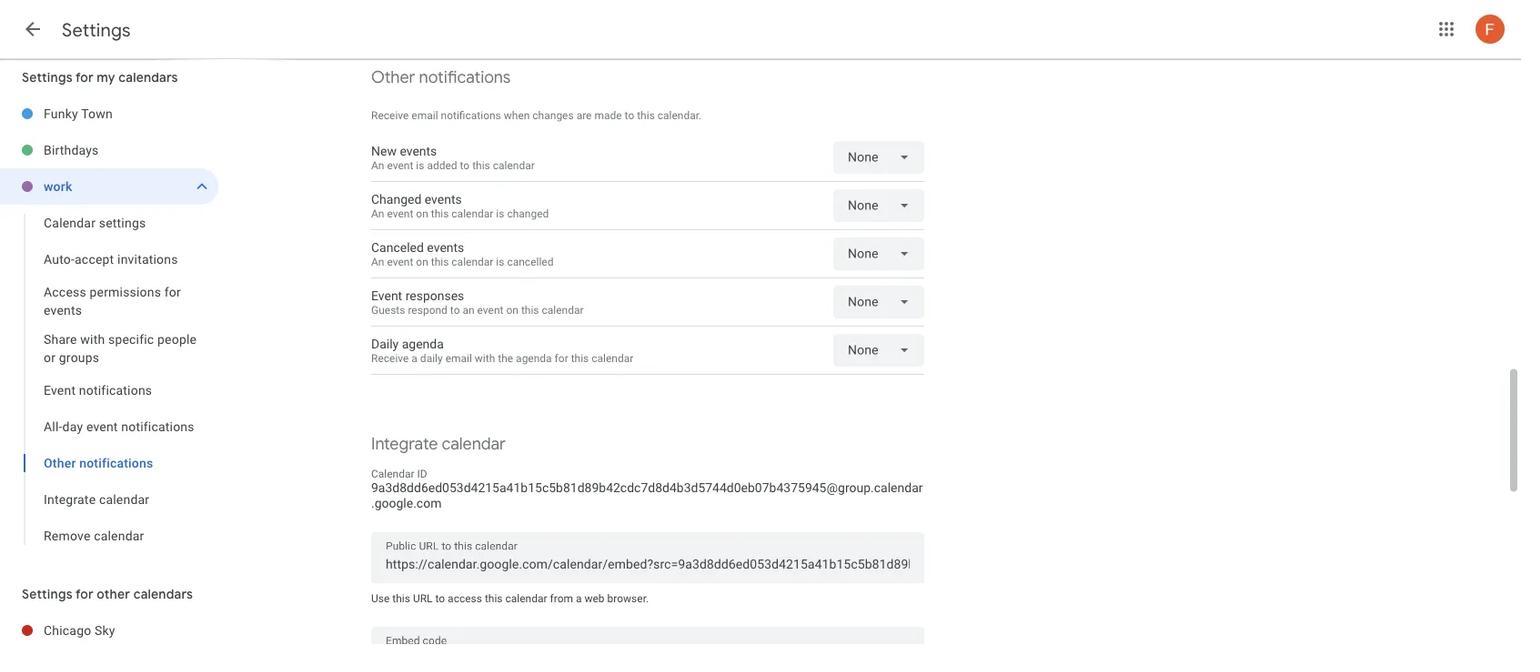 Task type: locate. For each thing, give the bounding box(es) containing it.
email inside daily agenda receive a daily email with the agenda for this calendar
[[446, 352, 472, 364]]

None text field
[[386, 552, 910, 577]]

1 vertical spatial is
[[496, 207, 505, 220]]

calendars for settings for other calendars
[[134, 586, 193, 603]]

my
[[97, 69, 115, 86]]

1 vertical spatial a
[[576, 593, 582, 605]]

integrate
[[371, 434, 438, 455], [44, 492, 96, 507]]

this up responses
[[431, 255, 449, 268]]

an up changed
[[371, 159, 385, 171]]

events
[[400, 144, 437, 159], [425, 192, 462, 207], [427, 240, 464, 255], [44, 303, 82, 318]]

events down access
[[44, 303, 82, 318]]

email
[[412, 109, 438, 122], [446, 352, 472, 364]]

an inside changed events an event on this calendar is changed
[[371, 207, 385, 220]]

this inside canceled events an event on this calendar is cancelled
[[431, 255, 449, 268]]

1 horizontal spatial calendar
[[371, 468, 415, 481]]

2 vertical spatial on
[[506, 303, 519, 316]]

group
[[0, 205, 218, 554]]

events inside canceled events an event on this calendar is cancelled
[[427, 240, 464, 255]]

1 an from the top
[[371, 159, 385, 171]]

1 vertical spatial calendars
[[134, 586, 193, 603]]

chicago sky link
[[44, 613, 218, 645]]

day
[[62, 419, 83, 434]]

event right an
[[477, 303, 504, 316]]

notifications up all-day event notifications
[[79, 383, 152, 398]]

an inside canceled events an event on this calendar is cancelled
[[371, 255, 385, 268]]

events inside changed events an event on this calendar is changed
[[425, 192, 462, 207]]

settings for settings for other calendars
[[22, 586, 73, 603]]

event right day
[[86, 419, 118, 434]]

1 vertical spatial on
[[416, 255, 428, 268]]

events down changed events an event on this calendar is changed
[[427, 240, 464, 255]]

receive
[[371, 109, 409, 122], [371, 352, 409, 364]]

is inside canceled events an event on this calendar is cancelled
[[496, 255, 505, 268]]

event left respond
[[371, 288, 402, 303]]

this
[[637, 109, 655, 122], [473, 159, 490, 171], [431, 207, 449, 220], [431, 255, 449, 268], [521, 303, 539, 316], [571, 352, 589, 364], [393, 593, 410, 605], [485, 593, 503, 605]]

calendars up chicago sky 'link'
[[134, 586, 193, 603]]

event
[[387, 159, 414, 171], [387, 207, 414, 220], [387, 255, 414, 268], [477, 303, 504, 316], [86, 419, 118, 434]]

calendar up 'auto-'
[[44, 215, 96, 230]]

email up new events an event is added to this calendar
[[412, 109, 438, 122]]

changes
[[533, 109, 574, 122]]

integrate up id
[[371, 434, 438, 455]]

None field
[[834, 141, 925, 174], [834, 189, 925, 222], [834, 238, 925, 270], [834, 286, 925, 319], [834, 334, 925, 367], [834, 141, 925, 174], [834, 189, 925, 222], [834, 238, 925, 270], [834, 286, 925, 319], [834, 334, 925, 367]]

1 vertical spatial with
[[475, 352, 495, 364]]

event inside event responses guests respond to an event on this calendar
[[371, 288, 402, 303]]

respond
[[408, 303, 448, 316]]

0 vertical spatial calendar
[[44, 215, 96, 230]]

responses
[[406, 288, 464, 303]]

for
[[76, 69, 94, 86], [165, 284, 181, 299], [555, 352, 569, 364], [76, 586, 94, 603]]

settings up chicago
[[22, 586, 73, 603]]

1 vertical spatial other notifications
[[44, 456, 153, 471]]

calendar left id
[[371, 468, 415, 481]]

canceled events an event on this calendar is cancelled
[[371, 240, 554, 268]]

this right added
[[473, 159, 490, 171]]

remove
[[44, 528, 91, 543]]

to inside new events an event is added to this calendar
[[460, 159, 470, 171]]

invitations
[[117, 252, 178, 267]]

calendar settings
[[44, 215, 146, 230]]

changed events an event on this calendar is changed
[[371, 192, 549, 220]]

0 vertical spatial settings
[[62, 18, 131, 41]]

0 horizontal spatial with
[[80, 332, 105, 347]]

work link
[[44, 168, 186, 205]]

event
[[371, 288, 402, 303], [44, 383, 76, 398]]

receive up the new
[[371, 109, 409, 122]]

1 horizontal spatial email
[[446, 352, 472, 364]]

new
[[371, 144, 397, 159]]

event up canceled
[[387, 207, 414, 220]]

on inside canceled events an event on this calendar is cancelled
[[416, 255, 428, 268]]

0 vertical spatial is
[[416, 159, 425, 171]]

from
[[550, 593, 573, 605]]

1 vertical spatial event
[[44, 383, 76, 398]]

other up the new
[[371, 67, 415, 88]]

notifications up new events an event is added to this calendar
[[441, 109, 501, 122]]

to right url
[[436, 593, 445, 605]]

all-
[[44, 419, 62, 434]]

an inside new events an event is added to this calendar
[[371, 159, 385, 171]]

event inside group
[[44, 383, 76, 398]]

1 horizontal spatial with
[[475, 352, 495, 364]]

event down or
[[44, 383, 76, 398]]

0 vertical spatial an
[[371, 159, 385, 171]]

is left added
[[416, 159, 425, 171]]

settings for my calendars
[[22, 69, 178, 86]]

event inside event responses guests respond to an event on this calendar
[[477, 303, 504, 316]]

is
[[416, 159, 425, 171], [496, 207, 505, 220], [496, 255, 505, 268]]

with inside share with specific people or groups
[[80, 332, 105, 347]]

is inside changed events an event on this calendar is changed
[[496, 207, 505, 220]]

0 horizontal spatial calendar
[[44, 215, 96, 230]]

a left web
[[576, 593, 582, 605]]

event up responses
[[387, 255, 414, 268]]

1 vertical spatial receive
[[371, 352, 409, 364]]

2 an from the top
[[371, 207, 385, 220]]

other notifications down all-day event notifications
[[44, 456, 153, 471]]

with left the
[[475, 352, 495, 364]]

calendar
[[493, 159, 535, 171], [452, 207, 494, 220], [452, 255, 494, 268], [542, 303, 584, 316], [592, 352, 634, 364], [442, 434, 506, 455], [99, 492, 149, 507], [94, 528, 144, 543], [506, 593, 548, 605]]

event notifications
[[44, 383, 152, 398]]

notifications down event notifications
[[121, 419, 194, 434]]

url
[[413, 593, 433, 605]]

0 horizontal spatial email
[[412, 109, 438, 122]]

this right changed
[[431, 207, 449, 220]]

2 vertical spatial is
[[496, 255, 505, 268]]

changed
[[371, 192, 422, 207]]

1 horizontal spatial integrate
[[371, 434, 438, 455]]

0 vertical spatial with
[[80, 332, 105, 347]]

9a3d8dd6ed053d4215a41b15c5b81d89b42cdc7d8d4b3d5744d0eb07b4375945@group.calendar
[[371, 481, 923, 496]]

event for new
[[387, 159, 414, 171]]

work
[[44, 179, 72, 194]]

is left changed
[[496, 207, 505, 220]]

chicago sky
[[44, 623, 115, 638]]

agenda
[[402, 337, 444, 352], [516, 352, 552, 364]]

settings up funky
[[22, 69, 73, 86]]

agenda right the
[[516, 352, 552, 364]]

events right the new
[[400, 144, 437, 159]]

an
[[371, 159, 385, 171], [371, 207, 385, 220], [371, 255, 385, 268]]

notifications
[[419, 67, 511, 88], [441, 109, 501, 122], [79, 383, 152, 398], [121, 419, 194, 434], [79, 456, 153, 471]]

this down cancelled
[[521, 303, 539, 316]]

other
[[371, 67, 415, 88], [44, 456, 76, 471]]

1 horizontal spatial event
[[371, 288, 402, 303]]

calendars right my
[[119, 69, 178, 86]]

for inside daily agenda receive a daily email with the agenda for this calendar
[[555, 352, 569, 364]]

settings for my calendars tree
[[0, 96, 218, 554]]

settings
[[62, 18, 131, 41], [22, 69, 73, 86], [22, 586, 73, 603]]

a left daily
[[412, 352, 418, 364]]

other notifications up new events an event is added to this calendar
[[371, 67, 511, 88]]

0 horizontal spatial integrate
[[44, 492, 96, 507]]

1 horizontal spatial agenda
[[516, 352, 552, 364]]

events down added
[[425, 192, 462, 207]]

calendar inside calendar id 9a3d8dd6ed053d4215a41b15c5b81d89b42cdc7d8d4b3d5744d0eb07b4375945@group.calendar .google.com
[[371, 468, 415, 481]]

daily
[[371, 337, 399, 352]]

0 horizontal spatial a
[[412, 352, 418, 364]]

on up daily agenda receive a daily email with the agenda for this calendar
[[506, 303, 519, 316]]

1 vertical spatial calendar
[[371, 468, 415, 481]]

event inside canceled events an event on this calendar is cancelled
[[387, 255, 414, 268]]

for right the
[[555, 352, 569, 364]]

settings up the settings for my calendars
[[62, 18, 131, 41]]

with up groups
[[80, 332, 105, 347]]

all-day event notifications
[[44, 419, 194, 434]]

on
[[416, 207, 428, 220], [416, 255, 428, 268], [506, 303, 519, 316]]

other notifications
[[371, 67, 511, 88], [44, 456, 153, 471]]

0 vertical spatial other
[[371, 67, 415, 88]]

1 vertical spatial an
[[371, 207, 385, 220]]

0 vertical spatial on
[[416, 207, 428, 220]]

remove calendar
[[44, 528, 144, 543]]

birthdays tree item
[[0, 132, 218, 168]]

1 receive from the top
[[371, 109, 409, 122]]

permissions
[[90, 284, 161, 299]]

this inside event responses guests respond to an event on this calendar
[[521, 303, 539, 316]]

events inside new events an event is added to this calendar
[[400, 144, 437, 159]]

integrate calendar up remove calendar
[[44, 492, 149, 507]]

3 an from the top
[[371, 255, 385, 268]]

calendar for calendar id 9a3d8dd6ed053d4215a41b15c5b81d89b42cdc7d8d4b3d5744d0eb07b4375945@group.calendar .google.com
[[371, 468, 415, 481]]

integrate calendar up id
[[371, 434, 506, 455]]

1 horizontal spatial a
[[576, 593, 582, 605]]

events for new events
[[400, 144, 437, 159]]

with
[[80, 332, 105, 347], [475, 352, 495, 364]]

events inside access permissions for events
[[44, 303, 82, 318]]

0 vertical spatial integrate calendar
[[371, 434, 506, 455]]

agenda down respond
[[402, 337, 444, 352]]

1 vertical spatial integrate
[[44, 492, 96, 507]]

0 horizontal spatial other notifications
[[44, 456, 153, 471]]

this inside daily agenda receive a daily email with the agenda for this calendar
[[571, 352, 589, 364]]

birthdays link
[[44, 132, 218, 168]]

to
[[625, 109, 635, 122], [460, 159, 470, 171], [450, 303, 460, 316], [436, 593, 445, 605]]

to left an
[[450, 303, 460, 316]]

other
[[97, 586, 130, 603]]

browser.
[[608, 593, 649, 605]]

0 vertical spatial integrate
[[371, 434, 438, 455]]

this right the
[[571, 352, 589, 364]]

on up canceled
[[416, 207, 428, 220]]

1 horizontal spatial other
[[371, 67, 415, 88]]

funky
[[44, 106, 78, 121]]

access permissions for events
[[44, 284, 181, 318]]

an up canceled
[[371, 207, 385, 220]]

on up responses
[[416, 255, 428, 268]]

settings
[[99, 215, 146, 230]]

1 vertical spatial other
[[44, 456, 76, 471]]

integrate calendar
[[371, 434, 506, 455], [44, 492, 149, 507]]

.google.com
[[371, 496, 442, 511]]

to right made at the left top of page
[[625, 109, 635, 122]]

birthdays
[[44, 142, 99, 157]]

to right added
[[460, 159, 470, 171]]

calendar inside group
[[44, 215, 96, 230]]

2 vertical spatial an
[[371, 255, 385, 268]]

with inside daily agenda receive a daily email with the agenda for this calendar
[[475, 352, 495, 364]]

receive left daily
[[371, 352, 409, 364]]

use this url to access this calendar from a web browser.
[[371, 593, 649, 605]]

group containing calendar settings
[[0, 205, 218, 554]]

the
[[498, 352, 513, 364]]

2 vertical spatial settings
[[22, 586, 73, 603]]

chicago
[[44, 623, 91, 638]]

new events an event is added to this calendar
[[371, 144, 535, 171]]

for down invitations
[[165, 284, 181, 299]]

event inside new events an event is added to this calendar
[[387, 159, 414, 171]]

notifications up when at the left top of page
[[419, 67, 511, 88]]

0 horizontal spatial integrate calendar
[[44, 492, 149, 507]]

0 horizontal spatial other
[[44, 456, 76, 471]]

on inside changed events an event on this calendar is changed
[[416, 207, 428, 220]]

made
[[595, 109, 622, 122]]

event inside changed events an event on this calendar is changed
[[387, 207, 414, 220]]

email right daily
[[446, 352, 472, 364]]

calendars
[[119, 69, 178, 86], [134, 586, 193, 603]]

0 vertical spatial calendars
[[119, 69, 178, 86]]

0 vertical spatial event
[[371, 288, 402, 303]]

auto-
[[44, 252, 75, 267]]

event responses guests respond to an event on this calendar
[[371, 288, 584, 316]]

is left cancelled
[[496, 255, 505, 268]]

0 horizontal spatial event
[[44, 383, 76, 398]]

integrate up remove
[[44, 492, 96, 507]]

a
[[412, 352, 418, 364], [576, 593, 582, 605]]

event up changed
[[387, 159, 414, 171]]

1 vertical spatial settings
[[22, 69, 73, 86]]

0 vertical spatial receive
[[371, 109, 409, 122]]

2 receive from the top
[[371, 352, 409, 364]]

0 horizontal spatial agenda
[[402, 337, 444, 352]]

1 vertical spatial email
[[446, 352, 472, 364]]

calendar for calendar settings
[[44, 215, 96, 230]]

an up guests on the top of the page
[[371, 255, 385, 268]]

0 vertical spatial other notifications
[[371, 67, 511, 88]]

1 vertical spatial integrate calendar
[[44, 492, 149, 507]]

calendar
[[44, 215, 96, 230], [371, 468, 415, 481]]

other down all-
[[44, 456, 76, 471]]

event inside group
[[86, 419, 118, 434]]

0 vertical spatial a
[[412, 352, 418, 364]]

auto-accept invitations
[[44, 252, 178, 267]]



Task type: vqa. For each thing, say whether or not it's contained in the screenshot.
Other to the left
yes



Task type: describe. For each thing, give the bounding box(es) containing it.
when
[[504, 109, 530, 122]]

share
[[44, 332, 77, 347]]

integrate inside group
[[44, 492, 96, 507]]

for left other
[[76, 586, 94, 603]]

calendar inside new events an event is added to this calendar
[[493, 159, 535, 171]]

sky
[[95, 623, 115, 638]]

groups
[[59, 350, 99, 365]]

settings for settings for my calendars
[[22, 69, 73, 86]]

0 vertical spatial email
[[412, 109, 438, 122]]

this right access
[[485, 593, 503, 605]]

an for changed events
[[371, 207, 385, 220]]

other inside group
[[44, 456, 76, 471]]

receive email notifications when changes are made to this calendar.
[[371, 109, 702, 122]]

town
[[81, 106, 113, 121]]

work tree item
[[0, 168, 218, 205]]

chicago sky tree item
[[0, 613, 218, 645]]

calendar inside daily agenda receive a daily email with the agenda for this calendar
[[592, 352, 634, 364]]

canceled
[[371, 240, 424, 255]]

calendar.
[[658, 109, 702, 122]]

settings for other calendars
[[22, 586, 193, 603]]

changed
[[507, 207, 549, 220]]

accept
[[75, 252, 114, 267]]

event for event responses guests respond to an event on this calendar
[[371, 288, 402, 303]]

calendar id 9a3d8dd6ed053d4215a41b15c5b81d89b42cdc7d8d4b3d5744d0eb07b4375945@group.calendar .google.com
[[371, 468, 923, 511]]

on for changed
[[416, 207, 428, 220]]

this inside new events an event is added to this calendar
[[473, 159, 490, 171]]

event for changed
[[387, 207, 414, 220]]

cancelled
[[507, 255, 554, 268]]

notifications down all-day event notifications
[[79, 456, 153, 471]]

receive inside daily agenda receive a daily email with the agenda for this calendar
[[371, 352, 409, 364]]

settings heading
[[62, 18, 131, 41]]

1 horizontal spatial other notifications
[[371, 67, 511, 88]]

or
[[44, 350, 56, 365]]

an
[[463, 303, 475, 316]]

funky town tree item
[[0, 96, 218, 132]]

access
[[44, 284, 86, 299]]

is for changed events
[[496, 207, 505, 220]]

this inside changed events an event on this calendar is changed
[[431, 207, 449, 220]]

calendar inside canceled events an event on this calendar is cancelled
[[452, 255, 494, 268]]

for left my
[[76, 69, 94, 86]]

id
[[417, 468, 427, 481]]

specific
[[108, 332, 154, 347]]

use
[[371, 593, 390, 605]]

settings for settings
[[62, 18, 131, 41]]

1 horizontal spatial integrate calendar
[[371, 434, 506, 455]]

access
[[448, 593, 482, 605]]

calendars for settings for my calendars
[[119, 69, 178, 86]]

added
[[427, 159, 457, 171]]

this left calendar.
[[637, 109, 655, 122]]

daily agenda receive a daily email with the agenda for this calendar
[[371, 337, 634, 364]]

calendar inside changed events an event on this calendar is changed
[[452, 207, 494, 220]]

web
[[585, 593, 605, 605]]

for inside access permissions for events
[[165, 284, 181, 299]]

event for canceled
[[387, 255, 414, 268]]

on inside event responses guests respond to an event on this calendar
[[506, 303, 519, 316]]

is for canceled events
[[496, 255, 505, 268]]

a inside daily agenda receive a daily email with the agenda for this calendar
[[412, 352, 418, 364]]

event for event notifications
[[44, 383, 76, 398]]

are
[[577, 109, 592, 122]]

calendar inside event responses guests respond to an event on this calendar
[[542, 303, 584, 316]]

this right use at the bottom of the page
[[393, 593, 410, 605]]

share with specific people or groups
[[44, 332, 197, 365]]

an for canceled events
[[371, 255, 385, 268]]

integrate calendar inside group
[[44, 492, 149, 507]]

to inside event responses guests respond to an event on this calendar
[[450, 303, 460, 316]]

guests
[[371, 303, 405, 316]]

an for new events
[[371, 159, 385, 171]]

people
[[158, 332, 197, 347]]

funky town
[[44, 106, 113, 121]]

events for canceled events
[[427, 240, 464, 255]]

daily
[[420, 352, 443, 364]]

go back image
[[22, 18, 44, 40]]

is inside new events an event is added to this calendar
[[416, 159, 425, 171]]

other notifications inside group
[[44, 456, 153, 471]]

events for changed events
[[425, 192, 462, 207]]

on for canceled
[[416, 255, 428, 268]]



